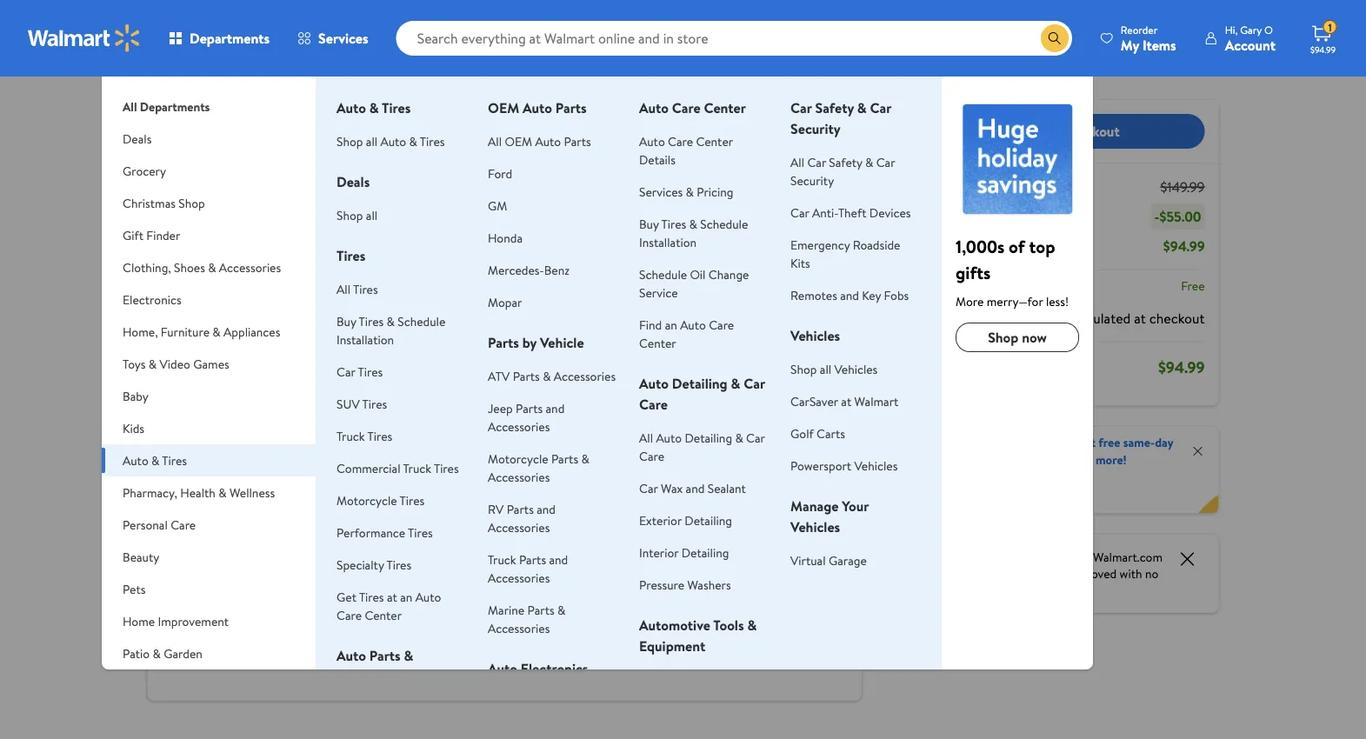 Task type: vqa. For each thing, say whether or not it's contained in the screenshot.


Task type: describe. For each thing, give the bounding box(es) containing it.
center up auto care center details
[[704, 98, 746, 117]]

gift ideas for less
[[168, 282, 287, 304]]

add to cart image
[[592, 433, 613, 454]]

pickup for now $86.88
[[720, 598, 750, 613]]

year for 2-
[[319, 154, 341, 171]]

baby button
[[102, 380, 316, 412]]

safety inside car safety & car security
[[816, 98, 854, 117]]

0 horizontal spatial k-
[[624, 509, 638, 528]]

installation for the topmost buy tires & schedule installation link
[[639, 234, 697, 251]]

truck tires
[[337, 428, 392, 445]]

personal care
[[123, 516, 196, 533]]

shipping
[[904, 278, 949, 294]]

free for free
[[1182, 278, 1205, 294]]

carsaver
[[791, 393, 839, 410]]

specialty tires link
[[337, 556, 412, 573]]

& inside toys & video games dropdown button
[[149, 355, 157, 372]]

at inside view details (only one option can be selected at a time.)
[[433, 104, 442, 119]]

accessories for truck parts and accessories
[[488, 569, 550, 586]]

$14.00 justice girls micro mini dome crossbody, pink tie dye
[[448, 483, 544, 605]]

be
[[379, 104, 390, 119]]

& inside patio & garden dropdown button
[[153, 645, 161, 662]]

auto detailing & car care
[[639, 374, 765, 414]]

3+ day shipping inside the keurig k-cafe single serve k- cup coffee maker, latte maker and cappuccino maker, dark charcoal group
[[586, 602, 656, 617]]

reusable
[[342, 525, 396, 544]]

day inside now $86.88 group
[[735, 622, 750, 637]]

tires up '$11.00'
[[382, 98, 411, 117]]

services & pricing
[[639, 183, 734, 200]]

delivery inside now $99.00 group
[[223, 617, 261, 632]]

walmart plus image
[[904, 444, 956, 462]]

account
[[1225, 35, 1276, 54]]

(2nd
[[211, 563, 239, 582]]

find an auto care center link
[[639, 316, 734, 351]]

safety inside all car safety & car security
[[829, 154, 863, 171]]

performance
[[337, 524, 405, 541]]

0 horizontal spatial $55.00
[[810, 7, 841, 22]]

care inside find an auto care center
[[709, 316, 734, 333]]

washers
[[688, 576, 731, 593]]

schedule inside the "schedule oil change service"
[[639, 266, 687, 283]]

& inside auto & tires dropdown button
[[151, 452, 160, 469]]

shop now
[[988, 328, 1047, 347]]

free for free 30-day returns
[[283, 13, 307, 30]]

a inside view details (only one option can be selected at a time.)
[[444, 104, 449, 119]]

specialty
[[337, 556, 384, 573]]

kids
[[123, 420, 144, 437]]

tires left micro at the bottom of the page
[[408, 524, 433, 541]]

best inside $14.00 group
[[455, 324, 475, 339]]

departments inside popup button
[[190, 29, 270, 48]]

apple for $86.88
[[717, 525, 752, 544]]

for inside button
[[666, 203, 682, 220]]

a inside 'become a member to get free same-day delivery, gas discounts & more!'
[[1008, 434, 1014, 451]]

pets button
[[102, 573, 316, 605]]

one
[[309, 104, 326, 119]]

gift for gift ideas for less
[[168, 282, 196, 304]]

shipping inside now $99.00 group
[[210, 642, 247, 656]]

tires up all tires link
[[337, 246, 366, 265]]

atv parts & accessories
[[488, 368, 616, 385]]

suv
[[337, 395, 360, 412]]

at right carsaver
[[841, 393, 852, 410]]

1 vertical spatial buy tires & schedule installation link
[[337, 313, 446, 348]]

taxes
[[904, 308, 936, 328]]

1 horizontal spatial walmart
[[855, 393, 899, 410]]

day inside $14.00 group
[[466, 626, 481, 641]]

care inside auto detailing & car care
[[639, 395, 668, 414]]

care up auto care center details
[[672, 98, 701, 117]]

at right the calculated
[[1135, 308, 1146, 328]]

car tires link
[[337, 363, 383, 380]]

truck for parts by vehicle
[[488, 551, 516, 568]]

shop all auto & tires link
[[337, 133, 445, 150]]

all oem auto parts
[[488, 133, 591, 150]]

walmart+
[[945, 476, 996, 493]]

now for $99.00
[[179, 483, 210, 505]]

care inside get tires at an auto care center
[[337, 607, 362, 624]]

1 horizontal spatial truck
[[403, 460, 431, 477]]

1 vertical spatial free
[[999, 476, 1021, 493]]

(1
[[958, 177, 968, 197]]

christmas shop
[[123, 194, 205, 211]]

now for $19.88
[[313, 483, 344, 505]]

car wax and sealant
[[639, 480, 746, 497]]

if
[[1000, 565, 1007, 582]]

motorcycle for motorcycle tires
[[337, 492, 397, 509]]

auto care center
[[639, 98, 746, 117]]

delivery for now
[[357, 617, 395, 632]]

electronics inside dropdown button
[[123, 291, 181, 308]]

less!
[[1046, 293, 1069, 310]]

subtotal
[[904, 177, 955, 197]]

remotes
[[791, 287, 838, 304]]

care inside all auto detailing & car care
[[639, 448, 665, 465]]

accessories for motorcycle parts & accessories
[[488, 468, 550, 485]]

accessories for atv parts & accessories
[[554, 368, 616, 385]]

all for auto
[[639, 429, 653, 446]]

pickup inside now $99.00 group
[[182, 617, 212, 632]]

free inside 'become a member to get free same-day delivery, gas discounts & more!'
[[1099, 434, 1121, 451]]

home improvement
[[123, 613, 229, 630]]

3+ day shipping inside now $19.88 group
[[317, 642, 387, 656]]

& inside home, furniture & appliances dropdown button
[[213, 323, 221, 340]]

protection
[[354, 62, 410, 79]]

shop for shop all
[[337, 207, 363, 224]]

3+ day shipping inside $14.00 group
[[451, 626, 521, 641]]

auto inside auto parts & accessories
[[337, 646, 366, 665]]

tools
[[714, 616, 744, 635]]

savings
[[904, 207, 949, 226]]

performance tires link
[[337, 524, 433, 541]]

next slide for horizontalscrollerrecommendations list image
[[785, 381, 827, 422]]

add for now $86.88
[[748, 434, 769, 451]]

1,000s of top gifts more merry—for less!
[[956, 234, 1069, 310]]

add to cart image for now $86.88
[[727, 433, 748, 454]]

1 vertical spatial 1
[[787, 203, 791, 220]]

1 horizontal spatial auto & tires
[[337, 98, 411, 117]]

all tires link
[[337, 281, 378, 298]]

honda
[[488, 229, 523, 246]]

tires right "suv"
[[362, 395, 387, 412]]

day left returns
[[328, 13, 346, 30]]

pressure washers
[[639, 576, 731, 593]]

at inside get tires at an auto care center
[[387, 589, 397, 605]]

0 horizontal spatial walmart
[[306, 62, 351, 79]]

devices
[[870, 204, 911, 221]]

become
[[963, 434, 1005, 451]]

1 vertical spatial electronics
[[521, 659, 588, 679]]

auto & tires inside dropdown button
[[123, 452, 187, 469]]

decrease quantity sony wh-ch720n-noise canceling wireless bluetooth headphones- black, current quantity 1 image
[[745, 205, 758, 219]]

3-year plan - $11.00
[[308, 127, 407, 144]]

oem auto parts
[[488, 98, 587, 117]]

pickup for now $19.88
[[317, 617, 347, 632]]

day inside now $99.00 group
[[192, 642, 207, 656]]

health
[[180, 484, 216, 501]]

delivery,
[[963, 451, 1008, 468]]

(only
[[281, 104, 307, 119]]

parts for truck parts and accessories
[[519, 551, 546, 568]]

& inside all auto detailing & car care
[[735, 429, 744, 446]]

center inside auto care center details
[[696, 133, 733, 150]]

keurig k-cafe single serve k- cup coffee maker, latte maker and cappuccino maker, dark charcoal
[[582, 509, 673, 662]]

tires down all tires link
[[359, 313, 384, 330]]

care inside dropdown button
[[171, 516, 196, 533]]

best seller for now $19.88
[[320, 324, 367, 339]]

car anti-theft devices link
[[791, 204, 911, 221]]

dye
[[469, 586, 493, 605]]

get tires at an auto care center link
[[337, 589, 441, 624]]

1 vertical spatial departments
[[140, 98, 210, 115]]

search icon image
[[1048, 31, 1062, 45]]

same-
[[1124, 434, 1155, 451]]

1 vertical spatial $94.99
[[1164, 237, 1205, 256]]

care inside auto care center details
[[668, 133, 693, 150]]

patio
[[123, 645, 150, 662]]

Search search field
[[396, 21, 1072, 56]]

best seller for now $99.00
[[186, 324, 233, 339]]

& inside all car safety & car security
[[866, 154, 874, 171]]

1,000s
[[956, 234, 1005, 258]]

parts for auto parts & accessories
[[370, 646, 401, 665]]

shop for shop now
[[988, 328, 1019, 347]]

pressure
[[639, 576, 685, 593]]

for inside banner
[[1024, 476, 1039, 493]]

onn.
[[313, 525, 339, 544]]

auto inside all auto detailing & car care
[[656, 429, 682, 446]]

add up view
[[281, 62, 303, 79]]

parts for jeep parts and accessories
[[516, 400, 543, 417]]

returns
[[349, 13, 387, 30]]

parts for rv parts and accessories
[[507, 501, 534, 518]]

no
[[1146, 565, 1159, 582]]

shop inside dropdown button
[[179, 194, 205, 211]]

tires down commercial truck tires
[[400, 492, 425, 509]]

discounts
[[1031, 451, 1082, 468]]

change
[[709, 266, 749, 283]]

exterior detailing
[[639, 512, 732, 529]]

day inside the keurig k-cafe single serve k- cup coffee maker, latte maker and cappuccino maker, dark charcoal group
[[600, 602, 616, 617]]

3+ inside $14.00 group
[[451, 626, 463, 641]]

best for now $19.88
[[320, 324, 340, 339]]

deals button
[[102, 123, 316, 155]]

crossbody,
[[448, 567, 515, 586]]

& inside motorcycle parts & accessories
[[582, 450, 590, 467]]

pricing
[[697, 183, 734, 200]]

tires down performance tires "link"
[[387, 556, 412, 573]]

walmart image
[[28, 24, 141, 52]]

year for 3-
[[319, 127, 341, 144]]

jeep parts and accessories link
[[488, 400, 565, 435]]

personal
[[123, 516, 168, 533]]

an inside find an auto care center
[[665, 316, 677, 333]]

tires up $14.00
[[434, 460, 459, 477]]

kids button
[[102, 412, 316, 445]]

all right less
[[337, 281, 351, 298]]

1 vertical spatial oem
[[505, 133, 532, 150]]

add button for now $99.00
[[182, 429, 245, 457]]

0 horizontal spatial by
[[439, 62, 451, 79]]

home, furniture & appliances button
[[102, 316, 316, 348]]

truck tires link
[[337, 428, 392, 445]]

approved
[[1068, 565, 1117, 582]]

allstate
[[454, 62, 495, 79]]

mercedes-benz
[[488, 261, 570, 278]]

& inside 'become a member to get free same-day delivery, gas discounts & more!'
[[1085, 451, 1093, 468]]

0 vertical spatial oem
[[488, 98, 520, 117]]

1 vertical spatial buy
[[337, 313, 356, 330]]

shipping inside now $19.88 group
[[349, 642, 387, 656]]

shop for shop all vehicles
[[791, 361, 817, 378]]

an inside get tires at an auto care center
[[400, 589, 413, 605]]

motorcycle parts & accessories link
[[488, 450, 590, 485]]

auto inside find an auto care center
[[680, 316, 706, 333]]

all up grocery
[[123, 98, 137, 115]]

keurig k-cafe single serve k- cup coffee maker, latte maker and cappuccino maker, dark charcoal group
[[582, 314, 686, 662]]

add for now $19.88
[[344, 434, 366, 451]]

$19.88
[[348, 483, 391, 505]]

vehicles up carsaver at walmart link at bottom right
[[835, 361, 878, 378]]

all for car
[[791, 154, 805, 171]]

vehicles up the shop all vehicles link
[[791, 326, 841, 345]]

0 horizontal spatial schedule
[[398, 313, 446, 330]]

details
[[639, 151, 676, 168]]

$14.00
[[448, 483, 493, 505]]

accessories for marine parts & accessories
[[488, 620, 550, 637]]

best seller inside $14.00 group
[[455, 324, 502, 339]]

banner containing become a member to get free same-day delivery, gas discounts & more!
[[890, 427, 1219, 514]]

pink
[[518, 567, 544, 586]]

buy tires & schedule installation for buy tires & schedule installation link to the bottom
[[337, 313, 446, 348]]

now $99.00 $129.00 apple airpods with charging case (2nd generation)
[[179, 483, 264, 601]]

shipping inside the keurig k-cafe single serve k- cup coffee maker, latte maker and cappuccino maker, dark charcoal group
[[618, 602, 656, 617]]

car wax and sealant link
[[639, 480, 746, 497]]

tires down services & pricing in the top of the page
[[662, 215, 687, 232]]

0 horizontal spatial for
[[238, 282, 258, 304]]

& inside auto parts & accessories
[[404, 646, 414, 665]]

to inside button
[[1048, 122, 1061, 141]]

& inside "automotive tools & equipment"
[[748, 616, 757, 635]]

30
[[1042, 476, 1056, 493]]

more!
[[1096, 451, 1127, 468]]

reorder
[[1121, 22, 1158, 37]]



Task type: locate. For each thing, give the bounding box(es) containing it.
later
[[684, 203, 709, 220]]

electronics down "clothing,"
[[123, 291, 181, 308]]

care up "all auto detailing & car care" link in the bottom of the page
[[639, 395, 668, 414]]

day inside 'become a member to get free same-day delivery, gas discounts & more!'
[[1155, 434, 1174, 451]]

shipping inside $14.00 group
[[484, 626, 521, 641]]

0 vertical spatial buy
[[639, 215, 659, 232]]

truck for tires
[[337, 428, 365, 445]]

become a member to get free same-day delivery, gas discounts & more!
[[963, 434, 1174, 468]]

1 vertical spatial 2-
[[182, 642, 192, 656]]

to right continue
[[1048, 122, 1061, 141]]

installation for buy tires & schedule installation link to the bottom
[[337, 331, 394, 348]]

now $19.88 $24.98 onn. reusable 35mm camera with flash
[[313, 483, 402, 582]]

shipping down home improvement dropdown button
[[210, 642, 247, 656]]

delivery inside $14.00 group
[[492, 602, 530, 617]]

car
[[791, 98, 812, 117], [870, 98, 892, 117], [808, 154, 826, 171], [877, 154, 895, 171], [791, 204, 810, 221], [337, 363, 355, 380], [744, 374, 765, 393], [746, 429, 765, 446], [639, 480, 658, 497]]

3 best seller from the left
[[455, 324, 502, 339]]

& inside car safety & car security
[[858, 98, 867, 117]]

2- for year
[[308, 154, 319, 171]]

shop all link
[[337, 207, 378, 224]]

with left flash
[[313, 563, 339, 582]]

1 horizontal spatial k-
[[659, 528, 673, 548]]

patio & garden button
[[102, 638, 316, 670]]

buy tires & schedule installation up oil in the top right of the page
[[639, 215, 748, 251]]

1 horizontal spatial motorcycle
[[488, 450, 549, 467]]

add to cart image up the sealant
[[727, 433, 748, 454]]

for right save
[[666, 203, 682, 220]]

add to cart image inside now $99.00 group
[[189, 433, 210, 454]]

auto inside get tires at an auto care center
[[416, 589, 441, 605]]

powersport
[[791, 457, 852, 474]]

0 vertical spatial schedule
[[700, 215, 748, 232]]

3+ left auto parts & accessories
[[317, 642, 329, 656]]

0 vertical spatial all
[[366, 133, 378, 150]]

now $19.88 group
[[313, 314, 417, 666]]

best for now $99.00
[[186, 324, 206, 339]]

0 horizontal spatial a
[[444, 104, 449, 119]]

2 vertical spatial all
[[820, 361, 832, 378]]

day inside now $19.88 group
[[331, 642, 347, 656]]

1 vertical spatial plan
[[344, 154, 366, 171]]

1 horizontal spatial checkout
[[1150, 308, 1205, 328]]

car inside auto detailing & car care
[[744, 374, 765, 393]]

shipping up dark
[[618, 602, 656, 617]]

automotive
[[639, 616, 711, 635]]

tires up health
[[162, 452, 187, 469]]

1 vertical spatial installation
[[337, 331, 394, 348]]

day right "automotive"
[[735, 622, 750, 637]]

sony wh-ch720n-noise canceling wireless bluetooth headphones- black, with add-on services, 1 in cart image
[[168, 0, 252, 49]]

2 add button from the left
[[316, 429, 380, 457]]

total
[[968, 358, 997, 377]]

and for truck parts and accessories
[[549, 551, 568, 568]]

now up personal care dropdown button
[[179, 483, 210, 505]]

detailing for exterior
[[685, 512, 732, 529]]

hi,
[[1225, 22, 1238, 37]]

try walmart+ free for 30 days!
[[926, 476, 1086, 493]]

center inside get tires at an auto care center
[[365, 607, 402, 624]]

best inside now $99.00 group
[[186, 324, 206, 339]]

best seller down change at the right of the page
[[724, 324, 771, 339]]

parts for motorcycle parts & accessories
[[551, 450, 579, 467]]

tires right get
[[359, 589, 384, 605]]

0 vertical spatial buy tires & schedule installation link
[[639, 215, 748, 251]]

cafe
[[638, 509, 666, 528]]

vehicles inside manage your vehicles
[[791, 518, 841, 537]]

add down jeep
[[479, 434, 500, 451]]

add for now $99.00
[[210, 434, 231, 451]]

2 maker, from the top
[[582, 624, 623, 643]]

patio & garden
[[123, 645, 203, 662]]

free up the calculated at checkout
[[1182, 278, 1205, 294]]

tires inside auto & tires dropdown button
[[162, 452, 187, 469]]

0 horizontal spatial installation
[[337, 331, 394, 348]]

virtual
[[791, 552, 826, 569]]

add button inside $14.00 group
[[451, 429, 514, 457]]

buy tires & schedule installation up car tires
[[337, 313, 446, 348]]

0 vertical spatial an
[[665, 316, 677, 333]]

accessories inside motorcycle parts & accessories
[[488, 468, 550, 485]]

my
[[1121, 35, 1140, 54]]

2 vertical spatial for
[[1024, 476, 1039, 493]]

now for $86.88
[[717, 483, 748, 505]]

0 vertical spatial by
[[439, 62, 451, 79]]

add inside now $19.88 group
[[344, 434, 366, 451]]

auto & tires image
[[956, 97, 1080, 221]]

4 best from the left
[[724, 324, 744, 339]]

0 horizontal spatial $99.00
[[214, 483, 260, 505]]

detailing down auto detailing & car care
[[685, 429, 733, 446]]

buy tires & schedule installation for the topmost buy tires & schedule installation link
[[639, 215, 748, 251]]

serve
[[622, 528, 656, 548]]

girls
[[493, 509, 521, 528]]

best up toys & video games dropdown button
[[186, 324, 206, 339]]

3+ inside now $86.88 group
[[720, 622, 732, 637]]

$99.00 inside now $99.00 $129.00 apple airpods with charging case (2nd generation)
[[214, 483, 260, 505]]

deals down 2-year plan - $8.00
[[337, 172, 370, 191]]

add inside $14.00 group
[[479, 434, 500, 451]]

1 maker, from the top
[[582, 567, 623, 586]]

for left 30
[[1024, 476, 1039, 493]]

1 vertical spatial by
[[523, 333, 537, 352]]

4 seller from the left
[[747, 324, 771, 339]]

0 vertical spatial $94.99
[[1311, 43, 1336, 55]]

1 plan from the top
[[344, 127, 366, 144]]

atv parts & accessories link
[[488, 368, 616, 385]]

installation
[[639, 234, 697, 251], [337, 331, 394, 348]]

generation)
[[179, 582, 251, 601]]

services up save
[[639, 183, 683, 200]]

all for deals
[[366, 207, 378, 224]]

-$55.00
[[1155, 207, 1202, 226]]

detailing for interior
[[682, 544, 729, 561]]

add button inside now $99.00 group
[[182, 429, 245, 457]]

dome
[[448, 548, 485, 567]]

1 horizontal spatial deals
[[337, 172, 370, 191]]

add up commercial
[[344, 434, 366, 451]]

detailing inside all auto detailing & car care
[[685, 429, 733, 446]]

truck down "suv"
[[337, 428, 365, 445]]

add down baby dropdown button
[[210, 434, 231, 451]]

tires up commercial
[[368, 428, 392, 445]]

0 vertical spatial security
[[791, 119, 841, 138]]

1 vertical spatial deals
[[337, 172, 370, 191]]

seller for now $19.88
[[343, 324, 367, 339]]

best left parts by vehicle
[[455, 324, 475, 339]]

accessories for rv parts and accessories
[[488, 519, 550, 536]]

2- for day
[[182, 642, 192, 656]]

rv parts and accessories link
[[488, 501, 556, 536]]

0 horizontal spatial deals
[[123, 130, 152, 147]]

pressure washers link
[[639, 576, 731, 593]]

free right get
[[1099, 434, 1121, 451]]

gifts
[[956, 260, 991, 284]]

accessories inside auto parts & accessories
[[337, 667, 407, 686]]

shop up 2-year plan - $8.00
[[337, 133, 363, 150]]

exterior
[[639, 512, 682, 529]]

now left $86.88
[[717, 483, 748, 505]]

2 horizontal spatial with
[[1120, 565, 1143, 582]]

0 horizontal spatial gift
[[123, 227, 144, 244]]

2 horizontal spatial schedule
[[700, 215, 748, 232]]

delivery for $14.00
[[492, 602, 530, 617]]

0 vertical spatial for
[[666, 203, 682, 220]]

1 horizontal spatial buy tires & schedule installation
[[639, 215, 748, 251]]

day down get
[[331, 642, 347, 656]]

and inside 'jeep parts and accessories'
[[546, 400, 565, 417]]

apple for $99.00
[[179, 525, 214, 544]]

parts for atv parts & accessories
[[513, 368, 540, 385]]

shop down 2-year plan - $8.00
[[337, 207, 363, 224]]

0 horizontal spatial an
[[400, 589, 413, 605]]

0 horizontal spatial to
[[1048, 122, 1061, 141]]

days!
[[1059, 476, 1086, 493]]

add button down baby dropdown button
[[182, 429, 245, 457]]

1 horizontal spatial by
[[523, 333, 537, 352]]

2 horizontal spatial for
[[1024, 476, 1039, 493]]

all departments link
[[102, 77, 316, 123]]

by left 'vehicle'
[[523, 333, 537, 352]]

vehicles up your
[[855, 457, 898, 474]]

interior detailing
[[639, 544, 729, 561]]

accessories inside rv parts and accessories
[[488, 519, 550, 536]]

year down 3- at top
[[319, 154, 341, 171]]

0 vertical spatial gift
[[123, 227, 144, 244]]

Walmart Site-Wide search field
[[396, 21, 1072, 56]]

all car safety & car security link
[[791, 154, 895, 189]]

for left less
[[238, 282, 258, 304]]

1 horizontal spatial now
[[313, 483, 344, 505]]

flash
[[342, 563, 373, 582]]

1 horizontal spatial apple
[[717, 525, 752, 544]]

all auto detailing & car care link
[[639, 429, 765, 465]]

estimated total
[[904, 358, 997, 377]]

continue
[[989, 122, 1045, 141]]

add to cart image down "suv"
[[323, 433, 344, 454]]

1 horizontal spatial free
[[1099, 434, 1121, 451]]

delivery inside now $19.88 group
[[357, 617, 395, 632]]

save
[[639, 203, 663, 220]]

0 vertical spatial buy tires & schedule installation
[[639, 215, 748, 251]]

2 vertical spatial schedule
[[398, 313, 446, 330]]

3+ inside the keurig k-cafe single serve k- cup coffee maker, latte maker and cappuccino maker, dark charcoal group
[[586, 602, 598, 617]]

parts inside 'jeep parts and accessories'
[[516, 400, 543, 417]]

1 vertical spatial maker,
[[582, 624, 623, 643]]

3 now from the left
[[717, 483, 748, 505]]

care down get
[[337, 607, 362, 624]]

powersport vehicles
[[791, 457, 898, 474]]

deals inside deals dropdown button
[[123, 130, 152, 147]]

at right 52
[[387, 589, 397, 605]]

truck down mini
[[488, 551, 516, 568]]

parts by vehicle
[[488, 333, 584, 352]]

add to cart image for now $99.00
[[189, 433, 210, 454]]

micro
[[448, 528, 483, 548]]

2 seller from the left
[[343, 324, 367, 339]]

pickup up tools
[[720, 598, 750, 613]]

1 add button from the left
[[182, 429, 245, 457]]

1 seller from the left
[[208, 324, 233, 339]]

checkout for calculated at checkout
[[1150, 308, 1205, 328]]

& inside auto detailing & car care
[[731, 374, 741, 393]]

0 horizontal spatial services
[[318, 29, 369, 48]]

$14.00 group
[[448, 314, 551, 651]]

0 horizontal spatial auto & tires
[[123, 452, 187, 469]]

4 best seller from the left
[[724, 324, 771, 339]]

departments button
[[155, 17, 284, 59]]

delivery down 52
[[357, 617, 395, 632]]

0 vertical spatial maker,
[[582, 567, 623, 586]]

all for oem
[[488, 133, 502, 150]]

with left the no
[[1120, 565, 1143, 582]]

parts
[[556, 98, 587, 117], [564, 133, 591, 150], [488, 333, 519, 352], [513, 368, 540, 385], [516, 400, 543, 417], [551, 450, 579, 467], [507, 501, 534, 518], [519, 551, 546, 568], [528, 602, 555, 619], [370, 646, 401, 665]]

3+ day shipping inside now $86.88 group
[[720, 622, 790, 637]]

seller for now $99.00
[[208, 324, 233, 339]]

remotes and key fobs
[[791, 287, 909, 304]]

1 add to cart image from the left
[[189, 433, 210, 454]]

checkout for continue to checkout
[[1064, 122, 1120, 141]]

0 horizontal spatial checkout
[[1064, 122, 1120, 141]]

0 vertical spatial installation
[[639, 234, 697, 251]]

and for jeep parts and accessories
[[546, 400, 565, 417]]

with
[[179, 544, 205, 563], [313, 563, 339, 582], [1120, 565, 1143, 582]]

0 horizontal spatial motorcycle
[[337, 492, 397, 509]]

walmart down shop all vehicles at right
[[855, 393, 899, 410]]

plan
[[344, 127, 366, 144], [344, 154, 366, 171]]

charging
[[208, 544, 263, 563]]

1 vertical spatial for
[[238, 282, 258, 304]]

3 add button from the left
[[451, 429, 514, 457]]

jeep
[[488, 400, 513, 417]]

suv tires
[[337, 395, 387, 412]]

oil
[[690, 266, 706, 283]]

best for now $86.88
[[724, 324, 744, 339]]

motorcycle for motorcycle parts & accessories
[[488, 450, 549, 467]]

care down health
[[171, 516, 196, 533]]

2 best seller from the left
[[320, 324, 367, 339]]

vehicles down manage
[[791, 518, 841, 537]]

2 horizontal spatial pickup
[[720, 598, 750, 613]]

gift left finder
[[123, 227, 144, 244]]

all up ford
[[488, 133, 502, 150]]

selected
[[392, 104, 430, 119]]

plan for $11.00
[[344, 127, 366, 144]]

tires up suv tires
[[358, 363, 383, 380]]

1 horizontal spatial services
[[639, 183, 683, 200]]

now $86.88 group
[[717, 314, 820, 647]]

detailing for auto
[[672, 374, 728, 393]]

2 vertical spatial $94.99
[[1159, 356, 1205, 378]]

$94.99 down the calculated at checkout
[[1159, 356, 1205, 378]]

2 horizontal spatial add to cart image
[[727, 433, 748, 454]]

& inside marine parts & accessories
[[558, 602, 566, 619]]

add to cart image for now $19.88
[[323, 433, 344, 454]]

best seller inside now $19.88 group
[[320, 324, 367, 339]]

all inside all auto detailing & car care
[[639, 429, 653, 446]]

1 horizontal spatial buy tires & schedule installation link
[[639, 215, 748, 251]]

pharmacy,
[[123, 484, 177, 501]]

shipping inside now $86.88 group
[[753, 622, 790, 637]]

$94.99 down -$55.00 on the top right of page
[[1164, 237, 1205, 256]]

pickup inside now $86.88 group
[[720, 598, 750, 613]]

delivery up '2-day shipping'
[[223, 617, 261, 632]]

capital one credit card image
[[911, 554, 967, 594]]

1 vertical spatial checkout
[[1150, 308, 1205, 328]]

0 horizontal spatial now
[[179, 483, 210, 505]]

all inside all car safety & car security
[[791, 154, 805, 171]]

shop all
[[337, 207, 378, 224]]

3 best from the left
[[455, 324, 475, 339]]

2 vertical spatial truck
[[488, 551, 516, 568]]

0 vertical spatial a
[[444, 104, 449, 119]]

keurig
[[582, 509, 621, 528]]

seller for now $86.88
[[747, 324, 771, 339]]

all departments
[[123, 98, 210, 115]]

gift for gift finder
[[123, 227, 144, 244]]

and inside keurig k-cafe single serve k- cup coffee maker, latte maker and cappuccino maker, dark charcoal
[[623, 586, 645, 605]]

services for services
[[318, 29, 369, 48]]

0 horizontal spatial buy tires & schedule installation link
[[337, 313, 446, 348]]

gas
[[1011, 451, 1029, 468]]

1 best from the left
[[186, 324, 206, 339]]

1 horizontal spatial free
[[1182, 278, 1205, 294]]

add to cart image
[[189, 433, 210, 454], [323, 433, 344, 454], [727, 433, 748, 454]]

motorcycle down 'jeep parts and accessories'
[[488, 450, 549, 467]]

1 vertical spatial security
[[791, 172, 834, 189]]

1 year from the top
[[319, 127, 341, 144]]

all for auto & tires
[[366, 133, 378, 150]]

2 best from the left
[[320, 324, 340, 339]]

1 horizontal spatial a
[[1008, 434, 1014, 451]]

buy
[[639, 215, 659, 232], [337, 313, 356, 330]]

best up car tires
[[320, 324, 340, 339]]

1 vertical spatial a
[[1008, 434, 1014, 451]]

1 horizontal spatial schedule
[[639, 266, 687, 283]]

apple down $129.00
[[179, 525, 214, 544]]

accessories inside dropdown button
[[219, 259, 281, 276]]

free
[[283, 13, 307, 30], [1182, 278, 1205, 294]]

gift down shoes
[[168, 282, 196, 304]]

$94.99
[[1311, 43, 1336, 55], [1164, 237, 1205, 256], [1159, 356, 1205, 378]]

and for car wax and sealant
[[686, 480, 705, 497]]

detailing inside auto detailing & car care
[[672, 374, 728, 393]]

auto
[[337, 98, 366, 117], [523, 98, 552, 117], [639, 98, 669, 117], [381, 133, 406, 150], [535, 133, 561, 150], [639, 133, 665, 150], [680, 316, 706, 333], [639, 374, 669, 393], [656, 429, 682, 446], [123, 452, 149, 469], [416, 589, 441, 605], [337, 646, 366, 665], [488, 659, 518, 679]]

parts for marine parts & accessories
[[528, 602, 555, 619]]

3+ day shipping up dark
[[586, 602, 656, 617]]

truck parts and accessories link
[[488, 551, 568, 586]]

finder
[[146, 227, 180, 244]]

with inside now $99.00 $129.00 apple airpods with charging case (2nd generation)
[[179, 544, 205, 563]]

auto inside dropdown button
[[123, 452, 149, 469]]

1 vertical spatial schedule
[[639, 266, 687, 283]]

services for services & pricing
[[639, 183, 683, 200]]

and inside rv parts and accessories
[[537, 501, 556, 518]]

best down change at the right of the page
[[724, 324, 744, 339]]

vehicle
[[540, 333, 584, 352]]

safety up all car safety & car security link
[[816, 98, 854, 117]]

3 add to cart image from the left
[[727, 433, 748, 454]]

2 add to cart image from the left
[[323, 433, 344, 454]]

0 vertical spatial to
[[1048, 122, 1061, 141]]

seller inside now $19.88 group
[[343, 324, 367, 339]]

all
[[123, 98, 137, 115], [488, 133, 502, 150], [791, 154, 805, 171], [337, 281, 351, 298], [639, 429, 653, 446]]

parts inside auto parts & accessories
[[370, 646, 401, 665]]

0 vertical spatial plan
[[344, 127, 366, 144]]

best inside now $86.88 group
[[724, 324, 744, 339]]

security
[[791, 119, 841, 138], [791, 172, 834, 189]]

auto inside auto care center details
[[639, 133, 665, 150]]

tie
[[448, 586, 466, 605]]

with inside now $19.88 $24.98 onn. reusable 35mm camera with flash
[[313, 563, 339, 582]]

1 horizontal spatial for
[[666, 203, 682, 220]]

care down "schedule oil change service" link
[[709, 316, 734, 333]]

best inside now $19.88 group
[[320, 324, 340, 339]]

add to cart image down baby dropdown button
[[189, 433, 210, 454]]

0 horizontal spatial truck
[[337, 428, 365, 445]]

0 vertical spatial auto & tires
[[337, 98, 411, 117]]

hi, gary o account
[[1225, 22, 1276, 54]]

1 horizontal spatial $99.00
[[717, 505, 753, 522]]

safety
[[816, 98, 854, 117], [829, 154, 863, 171]]

1 vertical spatial safety
[[829, 154, 863, 171]]

accessories for jeep parts and accessories
[[488, 418, 550, 435]]

$129.00
[[179, 505, 218, 522]]

continue to checkout button
[[904, 114, 1205, 149]]

oem up ford link
[[505, 133, 532, 150]]

apple inside now $86.88 $99.00 apple airtag - 4 pack
[[717, 525, 752, 544]]

security inside car safety & car security
[[791, 119, 841, 138]]

parts inside motorcycle parts & accessories
[[551, 450, 579, 467]]

accessories for clothing, shoes & accessories
[[219, 259, 281, 276]]

best seller for now $86.88
[[724, 324, 771, 339]]

1 security from the top
[[791, 119, 841, 138]]

0 horizontal spatial delivery
[[223, 617, 261, 632]]

emergency roadside kits
[[791, 236, 901, 271]]

3+ day shipping down get
[[317, 642, 387, 656]]

0 vertical spatial 1
[[1329, 20, 1332, 35]]

shipping down get tires at an auto care center
[[349, 642, 387, 656]]

plan for $8.00
[[344, 154, 366, 171]]

items
[[1143, 35, 1177, 54]]

2 security from the top
[[791, 172, 834, 189]]

honda link
[[488, 229, 523, 246]]

0 vertical spatial walmart
[[306, 62, 351, 79]]

1 horizontal spatial electronics
[[521, 659, 588, 679]]

free left 30-
[[283, 13, 307, 30]]

& inside clothing, shoes & accessories dropdown button
[[208, 259, 216, 276]]

accessories for auto parts & accessories
[[337, 667, 407, 686]]

1 best seller from the left
[[186, 324, 233, 339]]

1 horizontal spatial an
[[665, 316, 677, 333]]

1 horizontal spatial to
[[1064, 434, 1075, 451]]

center inside find an auto care center
[[639, 334, 677, 351]]

car inside all auto detailing & car care
[[746, 429, 765, 446]]

benz
[[544, 261, 570, 278]]

to
[[1048, 122, 1061, 141], [1064, 434, 1075, 451]]

day up charcoal
[[600, 602, 616, 617]]

tires down selected
[[420, 133, 445, 150]]

truck right commercial
[[403, 460, 431, 477]]

tires inside get tires at an auto care center
[[359, 589, 384, 605]]

fobs
[[884, 287, 909, 304]]

shop down grocery dropdown button
[[179, 194, 205, 211]]

auto care center details
[[639, 133, 733, 168]]

center down 'find'
[[639, 334, 677, 351]]

buy tires & schedule installation link up oil in the top right of the page
[[639, 215, 748, 251]]

delivery down 5
[[492, 602, 530, 617]]

a right become
[[1008, 434, 1014, 451]]

4 add button from the left
[[720, 429, 783, 457]]

electronics button
[[102, 284, 316, 316]]

2 horizontal spatial delivery
[[492, 602, 530, 617]]

2 year from the top
[[319, 154, 341, 171]]

0 vertical spatial safety
[[816, 98, 854, 117]]

checkout
[[1064, 122, 1120, 141], [1150, 308, 1205, 328]]

3 seller from the left
[[477, 324, 502, 339]]

$149.99
[[1161, 177, 1205, 197]]

to left get
[[1064, 434, 1075, 451]]

3+ inside now $19.88 group
[[317, 642, 329, 656]]

key
[[862, 287, 881, 304]]

best seller inside now $86.88 group
[[724, 324, 771, 339]]

with for now
[[313, 563, 339, 582]]

2 plan from the top
[[344, 154, 366, 171]]

1 horizontal spatial gift
[[168, 282, 196, 304]]

0 horizontal spatial add to cart image
[[189, 433, 210, 454]]

and for rv parts and accessories
[[537, 501, 556, 518]]

schedule
[[700, 215, 748, 232], [639, 266, 687, 283], [398, 313, 446, 330]]

seller inside now $86.88 group
[[747, 324, 771, 339]]

to inside 'become a member to get free same-day delivery, gas discounts & more!'
[[1064, 434, 1075, 451]]

3-
[[308, 127, 319, 144]]

shop for shop all auto & tires
[[337, 133, 363, 150]]

2-day shipping
[[182, 642, 247, 656]]

buy tires & schedule installation
[[639, 215, 748, 251], [337, 313, 446, 348]]

seller down change at the right of the page
[[747, 324, 771, 339]]

ford
[[488, 165, 513, 182]]

an right 'find'
[[665, 316, 677, 333]]

1 vertical spatial $55.00
[[1160, 207, 1202, 226]]

year down one at the top of the page
[[319, 127, 341, 144]]

0 vertical spatial $55.00
[[810, 7, 841, 22]]

2 horizontal spatial truck
[[488, 551, 516, 568]]

shipping right tools
[[753, 622, 790, 637]]

detailing down the car wax and sealant link on the bottom of page
[[685, 512, 732, 529]]

center down auto care center on the top of page
[[696, 133, 733, 150]]

electronics down marine parts & accessories link
[[521, 659, 588, 679]]

with for on
[[1120, 565, 1143, 582]]

dismiss capital one banner image
[[1177, 548, 1198, 569]]

now up onn.
[[313, 483, 344, 505]]

increase quantity sony wh-ch720n-noise canceling wireless bluetooth headphones- black, current quantity 1 image
[[819, 205, 833, 219]]

day down dye
[[466, 626, 481, 641]]

2- inside now $99.00 group
[[182, 642, 192, 656]]

care up details at the left of page
[[668, 133, 693, 150]]

now $99.00 group
[[179, 314, 282, 666]]

1 vertical spatial gift
[[168, 282, 196, 304]]

add to cart image inside now $86.88 group
[[727, 433, 748, 454]]

add button for now $19.88
[[316, 429, 380, 457]]

$99.00 inside now $86.88 $99.00 apple airtag - 4 pack
[[717, 505, 753, 522]]

apple inside now $99.00 $129.00 apple airpods with charging case (2nd generation)
[[179, 525, 214, 544]]

1 vertical spatial to
[[1064, 434, 1075, 451]]

1 horizontal spatial $55.00
[[1160, 207, 1202, 226]]

- inside now $86.88 $99.00 apple airtag - 4 pack
[[796, 525, 801, 544]]

auto & tires up pharmacy,
[[123, 452, 187, 469]]

with inside on walmart.com see if you're pre-approved with no credit risk.
[[1120, 565, 1143, 582]]

1 apple from the left
[[179, 525, 214, 544]]

2- down improvement
[[182, 642, 192, 656]]

see
[[978, 565, 997, 582]]

services inside "dropdown button"
[[318, 29, 369, 48]]

pickup inside now $19.88 group
[[317, 617, 347, 632]]

close walmart plus section image
[[1191, 444, 1205, 458]]

seller inside $14.00 group
[[477, 324, 502, 339]]

now inside now $99.00 $129.00 apple airpods with charging case (2nd generation)
[[179, 483, 210, 505]]

2 now from the left
[[313, 483, 344, 505]]

0 horizontal spatial with
[[179, 544, 205, 563]]

toys
[[123, 355, 146, 372]]

services button
[[284, 17, 382, 59]]

tires down "shop all" 'link'
[[353, 281, 378, 298]]

& inside pharmacy, health & wellness 'dropdown button'
[[219, 484, 227, 501]]

auto inside auto detailing & car care
[[639, 374, 669, 393]]

1 now from the left
[[179, 483, 210, 505]]

1 horizontal spatial 2-
[[308, 154, 319, 171]]

1 horizontal spatial 1
[[1329, 20, 1332, 35]]

walmart up details
[[306, 62, 351, 79]]

security inside all car safety & car security
[[791, 172, 834, 189]]

2 apple from the left
[[717, 525, 752, 544]]

0 horizontal spatial buy tires & schedule installation
[[337, 313, 446, 348]]

add button for now $86.88
[[720, 429, 783, 457]]

performance tires
[[337, 524, 433, 541]]

all down car safety & car security
[[791, 154, 805, 171]]

day left close walmart plus section image
[[1155, 434, 1174, 451]]

banner
[[890, 427, 1219, 514]]

buy tires & schedule installation link up car tires
[[337, 313, 446, 348]]

maker, left dark
[[582, 624, 623, 643]]



